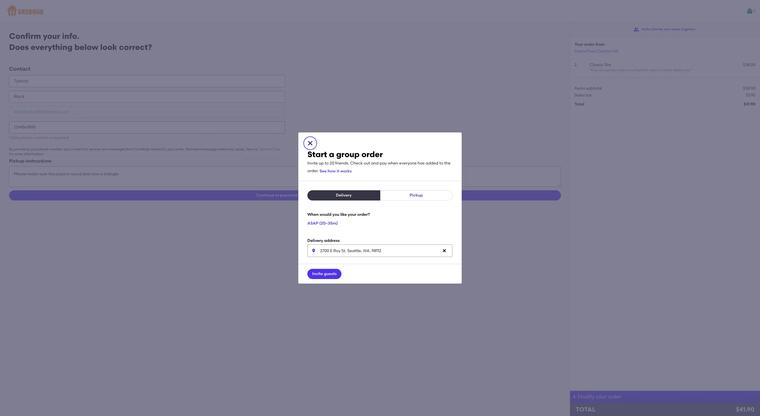 Task type: vqa. For each thing, say whether or not it's contained in the screenshot.
Within 5 mi
no



Task type: describe. For each thing, give the bounding box(es) containing it.
order. inside the 'by providing your phone number, you consent to receive text messages from grubhub related to your order. standard message rates may apply. see our terms of use for more information.'
[[175, 147, 185, 151]]

people icon image
[[634, 27, 640, 32]]

when would you like your order?
[[308, 212, 370, 217]]

(20–35m)
[[320, 221, 338, 226]]

zeeks pizza capitol hill link
[[575, 49, 619, 54]]

has
[[418, 161, 425, 166]]

messages
[[109, 147, 126, 151]]

pickup for pickup
[[410, 193, 423, 198]]

related
[[151, 147, 162, 151]]

invite for invite friends and order together
[[642, 27, 651, 31]]

$38.00 " can you please make sure that the ranch is there, thank you! "
[[590, 62, 756, 72]]

tax
[[586, 93, 592, 98]]

asap (20–35m)
[[308, 221, 338, 226]]

invite for invite guests
[[313, 272, 323, 277]]

apply.
[[235, 147, 245, 151]]

more
[[14, 152, 23, 156]]

can
[[592, 68, 599, 72]]

receive
[[89, 147, 101, 151]]

invite friends and order together
[[642, 27, 696, 31]]

may
[[227, 147, 235, 151]]

method
[[299, 193, 314, 198]]

you!
[[684, 68, 691, 72]]

rates
[[218, 147, 226, 151]]

2 inside 'button'
[[754, 8, 756, 13]]

subtotal
[[587, 86, 603, 91]]

main navigation navigation
[[0, 0, 761, 22]]

your right the related
[[167, 147, 175, 151]]

the inside start a group order invite up to 20 friends. check out and pay when everyone has added to the order.
[[445, 161, 451, 166]]

1 svg image from the left
[[312, 249, 316, 253]]

there,
[[664, 68, 673, 72]]

hill
[[613, 49, 619, 54]]

items subtotal
[[575, 86, 603, 91]]

asap
[[308, 221, 319, 226]]

a
[[329, 150, 335, 159]]

order. inside start a group order invite up to 20 friends. check out and pay when everyone has added to the order.
[[308, 169, 319, 174]]

grubhub
[[135, 147, 150, 151]]

capitol
[[598, 49, 612, 54]]

from inside the 'by providing your phone number, you consent to receive text messages from grubhub related to your order. standard message rates may apply. see our terms of use for more information.'
[[126, 147, 134, 151]]

svg image
[[307, 140, 314, 147]]

sales tax
[[575, 93, 592, 98]]

works
[[341, 169, 352, 174]]

modify your order
[[579, 394, 622, 400]]

everyone
[[400, 161, 417, 166]]

message
[[202, 147, 217, 151]]

sales
[[575, 93, 585, 98]]

friends
[[652, 27, 664, 31]]

our
[[253, 147, 259, 151]]

$3.90
[[746, 93, 756, 98]]

see inside see how it works "button"
[[320, 169, 327, 174]]

is inside $38.00 " can you please make sure that the ranch is there, thank you! "
[[661, 68, 663, 72]]

the inside $38.00 " can you please make sure that the ranch is there, thank you! "
[[644, 68, 649, 72]]

look
[[100, 42, 117, 52]]

invite friends and order together button
[[634, 24, 696, 35]]

$38.00 for $38.00 " can you please make sure that the ranch is there, thank you! "
[[744, 62, 756, 67]]

see how it works
[[320, 169, 352, 174]]

providing
[[14, 147, 29, 151]]

by
[[9, 147, 13, 151]]

info.
[[62, 31, 79, 41]]

0 vertical spatial $41.90
[[745, 102, 756, 107]]

make
[[618, 68, 628, 72]]

does
[[9, 42, 29, 52]]

up
[[319, 161, 324, 166]]

your right like
[[348, 212, 357, 217]]

delivery for delivery address
[[308, 238, 323, 243]]

would
[[320, 212, 332, 217]]

order?
[[358, 212, 370, 217]]

standard
[[186, 147, 201, 151]]

consent
[[71, 147, 84, 151]]

classic stix
[[590, 62, 612, 67]]

0 vertical spatial total
[[575, 102, 585, 107]]

of
[[270, 147, 273, 151]]

guests
[[324, 272, 337, 277]]

instructions
[[26, 158, 52, 164]]

friends.
[[336, 161, 350, 166]]

ranch
[[650, 68, 660, 72]]

from inside your order from zeeks pizza capitol hill
[[596, 42, 605, 47]]

and inside start a group order invite up to 20 friends. check out and pay when everyone has added to the order.
[[371, 161, 379, 166]]

use
[[274, 147, 280, 151]]

to left receive
[[85, 147, 88, 151]]

how
[[328, 169, 336, 174]]

valid phone number is required alert
[[9, 135, 69, 140]]

First name text field
[[9, 75, 285, 87]]

text
[[102, 147, 108, 151]]

order right modify
[[609, 394, 622, 400]]

Pickup instructions text field
[[9, 167, 562, 187]]

invite inside start a group order invite up to 20 friends. check out and pay when everyone has added to the order.
[[308, 161, 318, 166]]

pickup button
[[380, 190, 453, 201]]

pickup instructions
[[9, 158, 52, 164]]

continue to payment method
[[257, 193, 314, 198]]

1 vertical spatial $41.90
[[737, 406, 755, 413]]

order inside your order from zeeks pizza capitol hill
[[585, 42, 595, 47]]



Task type: locate. For each thing, give the bounding box(es) containing it.
like
[[341, 212, 347, 217]]

0 horizontal spatial pickup
[[9, 158, 24, 164]]

2 " from the left
[[691, 68, 693, 72]]

contact
[[9, 66, 31, 72]]

order inside start a group order invite up to 20 friends. check out and pay when everyone has added to the order.
[[362, 150, 383, 159]]

to right the related
[[163, 147, 167, 151]]

to inside button
[[275, 193, 279, 198]]

zeeks
[[575, 49, 586, 54]]

1 vertical spatial and
[[371, 161, 379, 166]]

order. left standard
[[175, 147, 185, 151]]

1 horizontal spatial is
[[661, 68, 663, 72]]

1 vertical spatial total
[[576, 406, 596, 413]]

see left our at the left of page
[[246, 147, 252, 151]]

Last name text field
[[9, 91, 285, 103]]

when
[[388, 161, 399, 166]]

1 horizontal spatial from
[[596, 42, 605, 47]]

2 svg image from the left
[[443, 249, 447, 253]]

1 vertical spatial order.
[[308, 169, 319, 174]]

valid phone number is required
[[9, 135, 69, 140]]

added
[[426, 161, 439, 166]]

1 horizontal spatial the
[[644, 68, 649, 72]]

order
[[672, 27, 681, 31], [585, 42, 595, 47], [362, 150, 383, 159], [609, 394, 622, 400]]

invite right people icon at the right top
[[642, 27, 651, 31]]

1 horizontal spatial see
[[320, 169, 327, 174]]

phone right valid
[[20, 135, 32, 140]]

pickup
[[9, 158, 24, 164], [410, 193, 423, 198]]

0 vertical spatial and
[[665, 27, 671, 31]]

0 horizontal spatial delivery
[[308, 238, 323, 243]]

phone up information.
[[38, 147, 49, 151]]

1 horizontal spatial pickup
[[410, 193, 423, 198]]

2 $38.00 from the top
[[744, 86, 756, 91]]

order up pizza
[[585, 42, 595, 47]]

1 vertical spatial the
[[445, 161, 451, 166]]

1 horizontal spatial delivery
[[336, 193, 352, 198]]

1 vertical spatial phone
[[38, 147, 49, 151]]

svg image
[[312, 249, 316, 253], [443, 249, 447, 253]]

1 vertical spatial you
[[64, 147, 70, 151]]

delivery
[[336, 193, 352, 198], [308, 238, 323, 243]]

0 horizontal spatial and
[[371, 161, 379, 166]]

0 horizontal spatial order.
[[175, 147, 185, 151]]

0 vertical spatial order.
[[175, 147, 185, 151]]

1 horizontal spatial phone
[[38, 147, 49, 151]]

terms of use link
[[259, 147, 280, 151]]

you left consent
[[64, 147, 70, 151]]

number,
[[50, 147, 63, 151]]

you
[[600, 68, 606, 72], [64, 147, 70, 151], [333, 212, 340, 217]]

Search Address search field
[[308, 245, 453, 257]]

0 vertical spatial you
[[600, 68, 606, 72]]

1 vertical spatial pickup
[[410, 193, 423, 198]]

your right modify
[[597, 394, 607, 400]]

and inside button
[[665, 27, 671, 31]]

pickup inside button
[[410, 193, 423, 198]]

delivery button
[[308, 190, 381, 201]]

see inside the 'by providing your phone number, you consent to receive text messages from grubhub related to your order. standard message rates may apply. see our terms of use for more information.'
[[246, 147, 252, 151]]

delivery for delivery
[[336, 193, 352, 198]]

1 horizontal spatial "
[[691, 68, 693, 72]]

total down the sales
[[575, 102, 585, 107]]

for
[[9, 152, 14, 156]]

delivery address
[[308, 238, 340, 243]]

0 vertical spatial $38.00
[[744, 62, 756, 67]]

$38.00 for $38.00
[[744, 86, 756, 91]]

invite guests
[[313, 272, 337, 277]]

$38.00
[[744, 62, 756, 67], [744, 86, 756, 91]]

0 horizontal spatial the
[[445, 161, 451, 166]]

0 vertical spatial delivery
[[336, 193, 352, 198]]

the right that
[[644, 68, 649, 72]]

2 button
[[747, 6, 756, 16]]

classic
[[590, 62, 604, 67]]

you down 'classic stix'
[[600, 68, 606, 72]]

confirm
[[9, 31, 41, 41]]

to right added
[[440, 161, 444, 166]]

order inside button
[[672, 27, 681, 31]]

delivery left the address
[[308, 238, 323, 243]]

and right out at the top of page
[[371, 161, 379, 166]]

$38.00 inside $38.00 " can you please make sure that the ranch is there, thank you! "
[[744, 62, 756, 67]]

order.
[[175, 147, 185, 151], [308, 169, 319, 174]]

the right added
[[445, 161, 451, 166]]

from left the grubhub
[[126, 147, 134, 151]]

to left payment
[[275, 193, 279, 198]]

1 vertical spatial delivery
[[308, 238, 323, 243]]

1 horizontal spatial and
[[665, 27, 671, 31]]

that
[[636, 68, 643, 72]]

payment
[[280, 193, 298, 198]]

0 horizontal spatial from
[[126, 147, 134, 151]]

"
[[590, 68, 592, 72], [691, 68, 693, 72]]

sure
[[628, 68, 635, 72]]

required
[[53, 135, 69, 140]]

correct?
[[119, 42, 152, 52]]

0 horizontal spatial see
[[246, 147, 252, 151]]

you left like
[[333, 212, 340, 217]]

1 vertical spatial is
[[49, 135, 52, 140]]

stix
[[605, 62, 612, 67]]

1 vertical spatial $38.00
[[744, 86, 756, 91]]

see down up
[[320, 169, 327, 174]]

you inside the 'by providing your phone number, you consent to receive text messages from grubhub related to your order. standard message rates may apply. see our terms of use for more information.'
[[64, 147, 70, 151]]

is right number
[[49, 135, 52, 140]]

from up zeeks pizza capitol hill link on the top right of page
[[596, 42, 605, 47]]

pickup for pickup instructions
[[9, 158, 24, 164]]

your
[[575, 42, 584, 47]]

group
[[337, 150, 360, 159]]

confirm your info. does everything below look correct?
[[9, 31, 152, 52]]

2 vertical spatial you
[[333, 212, 340, 217]]

invite
[[642, 27, 651, 31], [308, 161, 318, 166], [313, 272, 323, 277]]

to left the '20'
[[325, 161, 329, 166]]

1 vertical spatial from
[[126, 147, 134, 151]]

from
[[596, 42, 605, 47], [126, 147, 134, 151]]

it
[[337, 169, 340, 174]]

continue
[[257, 193, 275, 198]]

you inside $38.00 " can you please make sure that the ranch is there, thank you! "
[[600, 68, 606, 72]]

your inside the confirm your info. does everything below look correct?
[[43, 31, 60, 41]]

address
[[324, 238, 340, 243]]

2
[[754, 8, 756, 13], [575, 62, 577, 67]]

phone inside the 'by providing your phone number, you consent to receive text messages from grubhub related to your order. standard message rates may apply. see our terms of use for more information.'
[[38, 147, 49, 151]]

0 vertical spatial is
[[661, 68, 663, 72]]

0 vertical spatial phone
[[20, 135, 32, 140]]

your up everything
[[43, 31, 60, 41]]

2 vertical spatial invite
[[313, 272, 323, 277]]

number
[[33, 135, 48, 140]]

valid
[[9, 135, 19, 140]]

order left 'together'
[[672, 27, 681, 31]]

check
[[351, 161, 363, 166]]

1 vertical spatial see
[[320, 169, 327, 174]]

2 horizontal spatial you
[[600, 68, 606, 72]]

please
[[606, 68, 617, 72]]

your
[[43, 31, 60, 41], [30, 147, 37, 151], [167, 147, 175, 151], [348, 212, 357, 217], [597, 394, 607, 400]]

your up information.
[[30, 147, 37, 151]]

your order from zeeks pizza capitol hill
[[575, 42, 619, 54]]

0 horizontal spatial "
[[590, 68, 592, 72]]

modify
[[579, 394, 595, 400]]

delivery up like
[[336, 193, 352, 198]]

invite guests button
[[308, 269, 342, 279]]

thank
[[674, 68, 684, 72]]

when
[[308, 212, 319, 217]]

0 vertical spatial see
[[246, 147, 252, 151]]

information.
[[24, 152, 44, 156]]

0 vertical spatial the
[[644, 68, 649, 72]]

1 horizontal spatial you
[[333, 212, 340, 217]]

see
[[246, 147, 252, 151], [320, 169, 327, 174]]

order up out at the top of page
[[362, 150, 383, 159]]

0 vertical spatial 2
[[754, 8, 756, 13]]

0 horizontal spatial is
[[49, 135, 52, 140]]

1 vertical spatial invite
[[308, 161, 318, 166]]

" down classic on the top
[[590, 68, 592, 72]]

1 horizontal spatial order.
[[308, 169, 319, 174]]

0 horizontal spatial 2
[[575, 62, 577, 67]]

total down modify
[[576, 406, 596, 413]]

is left there,
[[661, 68, 663, 72]]

invite left up
[[308, 161, 318, 166]]

0 vertical spatial pickup
[[9, 158, 24, 164]]

0 vertical spatial invite
[[642, 27, 651, 31]]

items
[[575, 86, 586, 91]]

start a group order invite up to 20 friends. check out and pay when everyone has added to the order.
[[308, 150, 451, 174]]

phone
[[20, 135, 32, 140], [38, 147, 49, 151]]

1 horizontal spatial 2
[[754, 8, 756, 13]]

is
[[661, 68, 663, 72], [49, 135, 52, 140]]

pizza
[[587, 49, 597, 54]]

1 vertical spatial 2
[[575, 62, 577, 67]]

everything
[[31, 42, 73, 52]]

0 horizontal spatial you
[[64, 147, 70, 151]]

out
[[364, 161, 370, 166]]

1 horizontal spatial svg image
[[443, 249, 447, 253]]

" right thank
[[691, 68, 693, 72]]

and right friends
[[665, 27, 671, 31]]

Phone telephone field
[[9, 122, 285, 134]]

continue to payment method button
[[9, 191, 562, 201]]

order. down start
[[308, 169, 319, 174]]

together
[[682, 27, 696, 31]]

and
[[665, 27, 671, 31], [371, 161, 379, 166]]

0 vertical spatial from
[[596, 42, 605, 47]]

to
[[85, 147, 88, 151], [163, 147, 167, 151], [325, 161, 329, 166], [440, 161, 444, 166], [275, 193, 279, 198]]

1 $38.00 from the top
[[744, 62, 756, 67]]

0 horizontal spatial phone
[[20, 135, 32, 140]]

20
[[330, 161, 335, 166]]

see how it works button
[[320, 166, 352, 177]]

delivery inside button
[[336, 193, 352, 198]]

0 horizontal spatial svg image
[[312, 249, 316, 253]]

1 " from the left
[[590, 68, 592, 72]]

invite left guests
[[313, 272, 323, 277]]

below
[[75, 42, 98, 52]]



